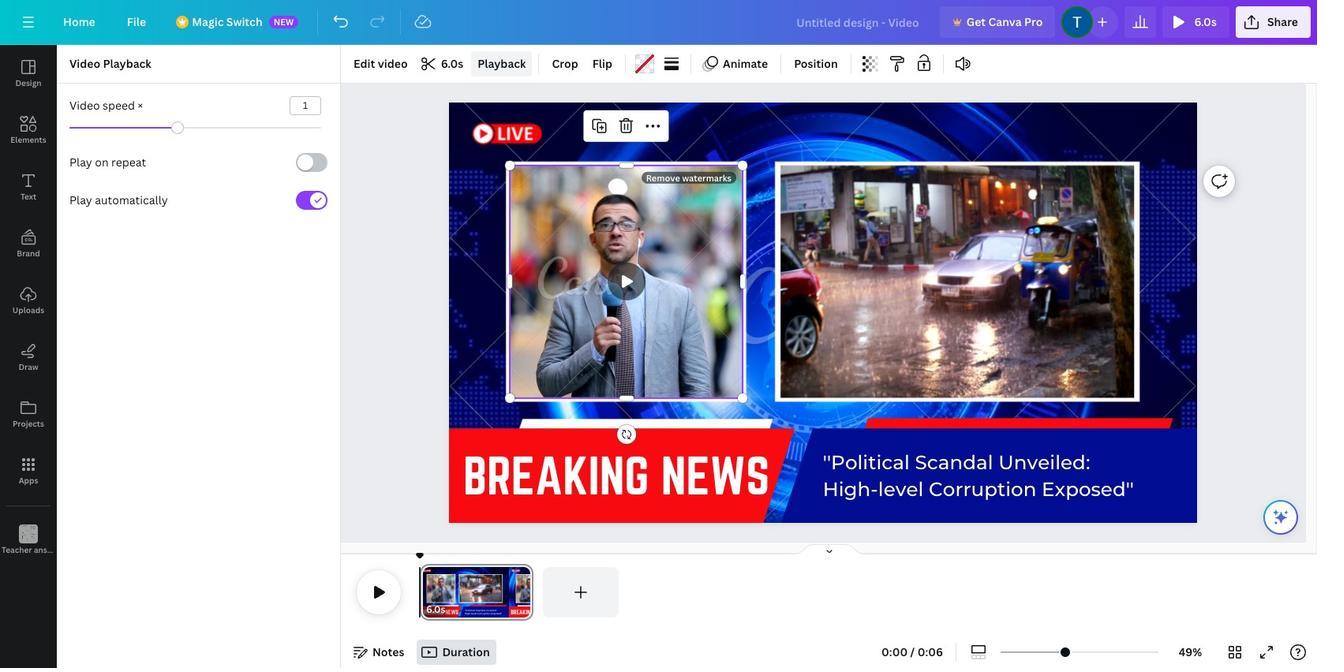 Task type: vqa. For each thing, say whether or not it's contained in the screenshot.
the bottom a
no



Task type: locate. For each thing, give the bounding box(es) containing it.
6.0s button
[[1163, 6, 1230, 38], [416, 51, 470, 77], [426, 602, 446, 618]]

video for video playback
[[69, 56, 100, 71]]

6.0s button right video
[[416, 51, 470, 77]]

news
[[661, 447, 770, 504]]

×
[[138, 98, 143, 113]]

2 play from the top
[[69, 193, 92, 208]]

scandal
[[915, 451, 994, 474]]

1 vertical spatial video
[[69, 98, 100, 113]]

play for play automatically
[[69, 193, 92, 208]]

1 vertical spatial play
[[69, 193, 92, 208]]

6.0s left share dropdown button
[[1195, 14, 1217, 29]]

canva
[[989, 14, 1022, 29]]

edit video
[[354, 56, 408, 71]]

on
[[95, 155, 109, 170]]

playback left crop
[[478, 56, 526, 71]]

projects
[[13, 418, 44, 429]]

2 vertical spatial 6.0s button
[[426, 602, 446, 618]]

Page title text field
[[452, 602, 459, 618]]

animate
[[723, 56, 768, 71]]

share button
[[1236, 6, 1311, 38]]

playback inside dropdown button
[[478, 56, 526, 71]]

;
[[27, 546, 30, 557]]

level
[[879, 478, 924, 501]]

play automatically
[[69, 193, 168, 208]]

6.0s left playback dropdown button
[[441, 56, 463, 71]]

play
[[69, 155, 92, 170], [69, 193, 92, 208]]

edit
[[354, 56, 375, 71]]

get
[[967, 14, 986, 29]]

projects button
[[0, 386, 57, 443]]

Video speed × text field
[[290, 97, 320, 114]]

position
[[794, 56, 838, 71]]

video for video speed ×
[[69, 98, 100, 113]]

video left speed
[[69, 98, 100, 113]]

uploads button
[[0, 272, 57, 329]]

0 vertical spatial 6.0s button
[[1163, 6, 1230, 38]]

switch
[[226, 14, 263, 29]]

video playback element
[[57, 84, 354, 229]]

brand
[[17, 248, 40, 259]]

high-
[[823, 478, 879, 501]]

automatically
[[95, 193, 168, 208]]

edit video button
[[347, 51, 414, 77]]

1 vertical spatial 6.0s
[[441, 56, 463, 71]]

6.0s button left "page title" text field
[[426, 602, 446, 618]]

6.0s button left share dropdown button
[[1163, 6, 1230, 38]]

trimming, start edge slider
[[420, 568, 434, 618]]

design
[[15, 77, 41, 88]]

6.0s left "page title" text field
[[426, 603, 446, 617]]

new
[[274, 16, 294, 28]]

1 play from the top
[[69, 155, 92, 170]]

teacher answer keys
[[2, 545, 80, 556]]

6.0s inside 'main' menu bar
[[1195, 14, 1217, 29]]

''political
[[823, 451, 910, 474]]

teacher
[[2, 545, 32, 556]]

watermarks
[[682, 172, 732, 184]]

2 playback from the left
[[478, 56, 526, 71]]

magic switch
[[192, 14, 263, 29]]

playback
[[103, 56, 151, 71], [478, 56, 526, 71]]

remove watermarks button
[[641, 172, 737, 184]]

play left on at top left
[[69, 155, 92, 170]]

video down home link
[[69, 56, 100, 71]]

''political scandal unveiled: high-level corruption exposed''
[[823, 451, 1135, 501]]

49%
[[1179, 645, 1203, 660]]

1 horizontal spatial playback
[[478, 56, 526, 71]]

0 vertical spatial 6.0s
[[1195, 14, 1217, 29]]

6.0s
[[1195, 14, 1217, 29], [441, 56, 463, 71], [426, 603, 446, 617]]

1 playback from the left
[[103, 56, 151, 71]]

elements button
[[0, 102, 57, 159]]

2 video from the top
[[69, 98, 100, 113]]

0:00
[[882, 645, 908, 660]]

0 vertical spatial video
[[69, 56, 100, 71]]

video
[[69, 56, 100, 71], [69, 98, 100, 113]]

magic
[[192, 14, 224, 29]]

0 vertical spatial play
[[69, 155, 92, 170]]

playback down file dropdown button
[[103, 56, 151, 71]]

0 horizontal spatial playback
[[103, 56, 151, 71]]

play down play on repeat
[[69, 193, 92, 208]]

1 video from the top
[[69, 56, 100, 71]]

exposed''
[[1042, 478, 1135, 501]]

elements
[[10, 134, 46, 145]]



Task type: describe. For each thing, give the bounding box(es) containing it.
flip button
[[586, 51, 619, 77]]

breaking
[[464, 447, 650, 504]]

canva assistant image
[[1272, 508, 1291, 527]]

position button
[[788, 51, 845, 77]]

keys
[[63, 545, 80, 556]]

/
[[911, 645, 915, 660]]

brand button
[[0, 216, 57, 272]]

notes
[[373, 645, 405, 660]]

home link
[[51, 6, 108, 38]]

speed
[[103, 98, 135, 113]]

draw
[[18, 362, 38, 373]]

duration
[[442, 645, 490, 660]]

draw button
[[0, 329, 57, 386]]

get canva pro
[[967, 14, 1043, 29]]

flip
[[593, 56, 613, 71]]

no color image
[[635, 54, 654, 73]]

notes button
[[347, 640, 411, 665]]

49% button
[[1165, 640, 1216, 665]]

share
[[1268, 14, 1299, 29]]

Design title text field
[[784, 6, 934, 38]]

file
[[127, 14, 146, 29]]

home
[[63, 14, 95, 29]]

6.0s button inside 'main' menu bar
[[1163, 6, 1230, 38]]

text button
[[0, 159, 57, 216]]

crop
[[552, 56, 578, 71]]

play for play on repeat
[[69, 155, 92, 170]]

2 vertical spatial 6.0s
[[426, 603, 446, 617]]

file button
[[114, 6, 159, 38]]

0:06
[[918, 645, 943, 660]]

breaking news
[[464, 447, 770, 504]]

corruption
[[929, 478, 1037, 501]]

video speed ×
[[69, 98, 143, 113]]

apps
[[19, 475, 38, 486]]

1 vertical spatial 6.0s button
[[416, 51, 470, 77]]

video playback
[[69, 56, 151, 71]]

repeat
[[111, 155, 146, 170]]

crop button
[[546, 51, 585, 77]]

main menu bar
[[0, 0, 1318, 45]]

uploads
[[13, 305, 44, 316]]

side panel tab list
[[0, 45, 80, 569]]

play on repeat
[[69, 155, 146, 170]]

hide pages image
[[791, 544, 867, 557]]

animate button
[[698, 51, 774, 77]]

apps button
[[0, 443, 57, 500]]

video
[[378, 56, 408, 71]]

remove
[[646, 172, 680, 184]]

pro
[[1025, 14, 1043, 29]]

remove watermarks
[[646, 172, 732, 184]]

0:00 / 0:06
[[882, 645, 943, 660]]

playback button
[[471, 51, 532, 77]]

unveiled:
[[999, 451, 1091, 474]]

answer
[[34, 545, 61, 556]]

get canva pro button
[[940, 6, 1056, 38]]

duration button
[[417, 640, 496, 665]]

trimming, end edge slider
[[519, 568, 534, 618]]

design button
[[0, 45, 57, 102]]

text
[[20, 191, 36, 202]]



